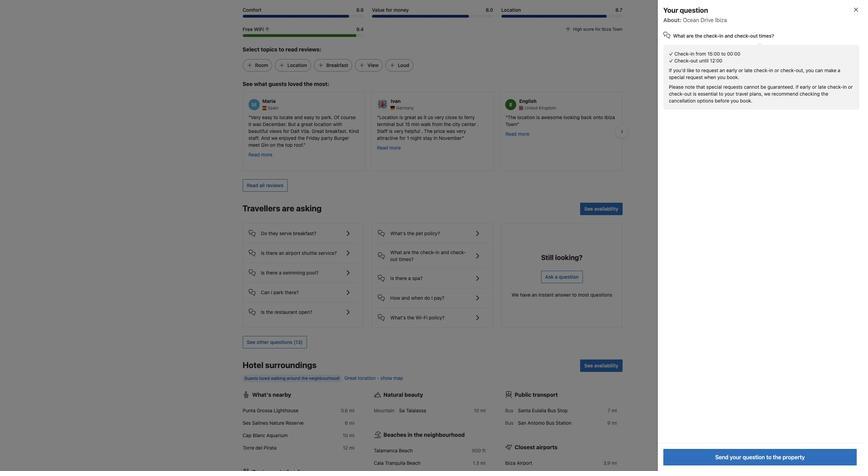 Task type: locate. For each thing, give the bounding box(es) containing it.
and inside " very easy to locate and easy to park. of course it was december. but a great location with beautiful views  for dalt vila. great breakfast. kind staff. and we enjoyed the friday party burger meet gin on the top roof.
[[294, 114, 303, 120]]

see for hotel surroundings's see availability button
[[584, 363, 593, 369]]

0 vertical spatial the
[[508, 114, 516, 120]]

0 vertical spatial check-
[[674, 51, 691, 57]]

0 vertical spatial location
[[517, 114, 535, 120]]

0 horizontal spatial was
[[253, 121, 261, 127]]

availability for travellers are asking
[[594, 206, 618, 212]]

times? for what are the check-in and check-out times?
[[759, 33, 774, 39]]

question for send your question to the property
[[743, 454, 765, 460]]

like
[[687, 67, 694, 73]]

when up "that"
[[704, 74, 716, 80]]

an for is there an airport shuttle service?
[[279, 250, 284, 256]]

to up december.
[[274, 114, 278, 120]]

ibiza right onto
[[604, 114, 615, 120]]

0 vertical spatial from
[[696, 51, 706, 57]]

8.0
[[486, 7, 493, 13]]

the
[[508, 114, 516, 120], [424, 128, 433, 134]]

6 mi
[[345, 420, 355, 426]]

1 check- from the top
[[674, 51, 691, 57]]

town inside '" the location is awesome looking back onto ibiza town'
[[505, 121, 517, 127]]

bus left the stop
[[548, 408, 556, 413]]

beaches
[[384, 432, 406, 438]]

mi for cala tranquila beach
[[480, 460, 486, 466]]

and inside the what are the check-in and check- out times?
[[441, 249, 449, 255]]

read down e
[[505, 131, 517, 137]]

2 vertical spatial read more
[[248, 152, 272, 157]]

1 vertical spatial was
[[446, 128, 455, 134]]

see availability for travellers are asking
[[584, 206, 618, 212]]

" inside '" the location is awesome looking back onto ibiza town'
[[505, 114, 508, 120]]

high
[[573, 27, 582, 32]]

0 horizontal spatial "
[[248, 114, 251, 120]]

2 check- from the top
[[674, 58, 691, 64]]

your question dialog
[[647, 0, 865, 471]]

1 vertical spatial what
[[390, 249, 402, 255]]

travel
[[736, 91, 748, 97]]

and down what's the pet policy? button
[[441, 249, 449, 255]]

0 vertical spatial location
[[501, 7, 521, 13]]

i right the can
[[271, 289, 272, 295]]

great inside " location is great as it us very close to ferry terminal but 15 min walk from the city center . staff is very helpful . the price was very attractive for 1 night stay in november
[[404, 114, 416, 120]]

you inside please note that special requests cannot be guaranteed. if early or late check-in or check-out is essential to your travel plans, we recommend checking the cancellation options before you book.
[[731, 98, 739, 104]]

are inside the what are the check-in and check- out times?
[[403, 249, 410, 255]]

location inside " location is great as it us very close to ferry terminal but 15 min walk from the city center . staff is very helpful . the price was very attractive for 1 night stay in november
[[379, 114, 398, 120]]

see other questions (13)
[[247, 339, 303, 345]]

read more down the attractive
[[377, 145, 401, 151]]

and
[[725, 33, 733, 39], [294, 114, 303, 120], [441, 249, 449, 255], [402, 295, 410, 301]]

2 horizontal spatial question
[[743, 454, 765, 460]]

the inside button
[[407, 315, 414, 321]]

" for town
[[517, 121, 519, 127]]

for
[[386, 7, 392, 13], [595, 27, 601, 32], [283, 128, 289, 134], [399, 135, 406, 141]]

1 vertical spatial ✓
[[669, 58, 673, 64]]

about:
[[663, 17, 682, 23]]

comfort 8.8 meter
[[243, 15, 364, 18]]

2 vertical spatial an
[[532, 292, 537, 298]]

2 vertical spatial question
[[743, 454, 765, 460]]

0 vertical spatial request
[[701, 67, 718, 73]]

restaurant
[[274, 309, 297, 315]]

1 vertical spatial questions
[[270, 339, 292, 345]]

easy down "spain" image
[[262, 114, 272, 120]]

score
[[583, 27, 594, 32]]

policy? right pet
[[424, 230, 440, 236]]

1 vertical spatial availability
[[594, 363, 618, 369]]

2 " from the left
[[377, 114, 379, 120]]

plans,
[[750, 91, 763, 97]]

the up stay
[[424, 128, 433, 134]]

a inside button
[[279, 270, 282, 276]]

the inside " location is great as it us very close to ferry terminal but 15 min walk from the city center . staff is very helpful . the price was very attractive for 1 night stay in november
[[444, 121, 451, 127]]

2 vertical spatial you
[[731, 98, 739, 104]]

when inside button
[[411, 295, 423, 301]]

to up the "before"
[[719, 91, 723, 97]]

park.
[[321, 114, 333, 120]]

airport
[[286, 250, 300, 256]]

late
[[744, 67, 753, 73], [818, 84, 826, 90]]

2 vertical spatial are
[[403, 249, 410, 255]]

what's inside button
[[390, 315, 406, 321]]

for inside " location is great as it us very close to ferry terminal but 15 min walk from the city center . staff is very helpful . the price was very attractive for 1 night stay in november
[[399, 135, 406, 141]]

kind
[[349, 128, 359, 134]]

the down close
[[444, 121, 451, 127]]

0 vertical spatial when
[[704, 74, 716, 80]]

more down the attractive
[[390, 145, 401, 151]]

2 easy from the left
[[304, 114, 314, 120]]

out inside please note that special requests cannot be guaranteed. if early or late check-in or check-out is essential to your travel plans, we recommend checking the cancellation options before you book.
[[684, 91, 692, 97]]

is there a swimming pool?
[[261, 270, 319, 276]]

there for is there a spa?
[[395, 275, 407, 281]]

0 horizontal spatial town
[[505, 121, 517, 127]]

read down meet
[[248, 152, 260, 157]]

out inside the what are the check-in and check- out times?
[[390, 256, 398, 262]]

1 vertical spatial great
[[301, 121, 313, 127]]

1 vertical spatial from
[[432, 121, 443, 127]]

1 vertical spatial special
[[706, 84, 722, 90]]

read all reviews
[[247, 182, 283, 188]]

what inside the what are the check-in and check- out times?
[[390, 249, 402, 255]]

a left spa?
[[408, 275, 411, 281]]

8.8
[[356, 7, 364, 13]]

what's inside button
[[390, 230, 406, 236]]

0 vertical spatial what's
[[390, 230, 406, 236]]

stay
[[423, 135, 432, 141]]

is up "but"
[[400, 114, 403, 120]]

punta
[[243, 408, 256, 413]]

was
[[253, 121, 261, 127], [446, 128, 455, 134]]

is for is there a spa?
[[390, 275, 394, 281]]

you down travel
[[731, 98, 739, 104]]

questions right the most on the bottom right of the page
[[590, 292, 612, 298]]

awesome
[[541, 114, 562, 120]]

early inside if you'd like to request an early or late check-in or check-out, you can make a special request when you book.
[[726, 67, 737, 73]]

" down vila.
[[303, 142, 306, 148]]

and up 00:00
[[725, 33, 733, 39]]

0 vertical spatial times?
[[759, 33, 774, 39]]

service?
[[318, 250, 337, 256]]

hotel
[[243, 360, 263, 370]]

1 " from the left
[[248, 114, 251, 120]]

is down do
[[261, 250, 265, 256]]

is up how
[[390, 275, 394, 281]]

0 vertical spatial ✓
[[669, 51, 673, 57]]

read more button down 'gin'
[[248, 151, 272, 158]]

2 see availability button from the top
[[580, 360, 623, 372]]

natural beauty
[[384, 392, 423, 398]]

times? inside 'your question' 'dialog'
[[759, 33, 774, 39]]

0.6 mi
[[341, 408, 355, 413]]

1 vertical spatial we
[[271, 135, 278, 141]]

check- up be
[[754, 67, 769, 73]]

view
[[368, 62, 379, 68]]

bus left san
[[505, 420, 513, 426]]

1 vertical spatial it
[[248, 121, 251, 127]]

7
[[608, 408, 610, 413]]

1 horizontal spatial you
[[731, 98, 739, 104]]

closest airports
[[515, 444, 558, 450]]

question inside "button"
[[743, 454, 765, 460]]

ses
[[243, 420, 251, 426]]

1 vertical spatial when
[[411, 295, 423, 301]]

what for what are the check-in and check-out times?
[[673, 33, 685, 39]]

helpful
[[405, 128, 420, 134]]

more down 'gin'
[[261, 152, 272, 157]]

are inside 'your question' 'dialog'
[[686, 33, 694, 39]]

town
[[612, 27, 623, 32], [505, 121, 517, 127]]

but
[[288, 121, 296, 127]]

" for " location is great as it us very close to ferry terminal but 15 min walk from the city center . staff is very helpful . the price was very attractive for 1 night stay in november
[[377, 114, 379, 120]]

looking
[[564, 114, 580, 120]]

0 vertical spatial policy?
[[424, 230, 440, 236]]

the down ocean
[[695, 33, 702, 39]]

0 horizontal spatial "
[[303, 142, 306, 148]]

it inside " location is great as it us very close to ferry terminal but 15 min walk from the city center . staff is very helpful . the price was very attractive for 1 night stay in november
[[424, 114, 427, 120]]

very down "city"
[[456, 128, 466, 134]]

0 horizontal spatial from
[[432, 121, 443, 127]]

to up "city"
[[459, 114, 463, 120]]

" inside " location is great as it us very close to ferry terminal but 15 min walk from the city center . staff is very helpful . the price was very attractive for 1 night stay in november
[[377, 114, 379, 120]]

0 vertical spatial it
[[424, 114, 427, 120]]

and inside 'your question' 'dialog'
[[725, 33, 733, 39]]

in inside '✓ check-in from 15:00 to 00:00 ✓ check-out until 12:00'
[[691, 51, 694, 57]]

the right checking
[[821, 91, 828, 97]]

0 vertical spatial early
[[726, 67, 737, 73]]

guaranteed.
[[768, 84, 794, 90]]

1 horizontal spatial questions
[[590, 292, 612, 298]]

0 horizontal spatial more
[[261, 152, 272, 157]]

0 vertical spatial your
[[725, 91, 735, 97]]

" down united kingdom image
[[517, 121, 519, 127]]

book. down travel
[[740, 98, 753, 104]]

1 see availability button from the top
[[580, 203, 623, 215]]

see for see other questions (13) button
[[247, 339, 255, 345]]

1 vertical spatial check-
[[674, 58, 691, 64]]

1 vertical spatial "
[[462, 135, 464, 141]]

read more button for " location is great as it us very close to ferry terminal but 15 min walk from the city center . staff is very helpful . the price was very attractive for 1 night stay in november
[[377, 144, 401, 151]]

question inside button
[[559, 274, 579, 280]]

2 vertical spatial "
[[303, 142, 306, 148]]

recommend
[[772, 91, 798, 97]]

your right "send"
[[730, 454, 741, 460]]

0 horizontal spatial what
[[390, 249, 402, 255]]

mi for ses salines nature reserve
[[349, 420, 355, 426]]

3 " from the left
[[505, 114, 508, 120]]

read more button for " the location is awesome looking back onto ibiza town
[[505, 131, 529, 137]]

mi for ibiza airport
[[612, 460, 617, 466]]

1 vertical spatial policy?
[[429, 315, 445, 321]]

an inside button
[[279, 250, 284, 256]]

was up november
[[446, 128, 455, 134]]

0 horizontal spatial it
[[248, 121, 251, 127]]

we inside " very easy to locate and easy to park. of course it was december. but a great location with beautiful views  for dalt vila. great breakfast. kind staff. and we enjoyed the friday party burger meet gin on the top roof.
[[271, 135, 278, 141]]

there inside button
[[395, 275, 407, 281]]

0 horizontal spatial times?
[[399, 256, 414, 262]]

0 horizontal spatial late
[[744, 67, 753, 73]]

what's the wi-fi policy?
[[390, 315, 445, 321]]

question up ocean
[[680, 6, 708, 14]]

times? for what are the check-in and check- out times?
[[399, 256, 414, 262]]

1 horizontal spatial "
[[377, 114, 379, 120]]

and for what are the check-in and check-out times?
[[725, 33, 733, 39]]

" inside " very easy to locate and easy to park. of course it was december. but a great location with beautiful views  for dalt vila. great breakfast. kind staff. and we enjoyed the friday party burger meet gin on the top roof.
[[248, 114, 251, 120]]

we down views
[[271, 135, 278, 141]]

0 horizontal spatial read more
[[248, 152, 272, 157]]

" for " very easy to locate and easy to park. of course it was december. but a great location with beautiful views  for dalt vila. great breakfast. kind staff. and we enjoyed the friday party burger meet gin on the top roof.
[[248, 114, 251, 120]]

0 vertical spatial we
[[764, 91, 770, 97]]

1 horizontal spatial 10 mi
[[474, 408, 486, 413]]

location 8.7 meter
[[501, 15, 623, 18]]

is there an airport shuttle service? button
[[248, 243, 358, 257]]

3.9 mi
[[603, 460, 617, 466]]

shuttle
[[302, 250, 317, 256]]

easy up vila.
[[304, 114, 314, 120]]

your down requests
[[725, 91, 735, 97]]

is there a swimming pool? button
[[248, 263, 358, 277]]

0 horizontal spatial you
[[717, 74, 726, 80]]

check- down make
[[828, 84, 843, 90]]

0 horizontal spatial question
[[559, 274, 579, 280]]

an left airport
[[279, 250, 284, 256]]

is up the can
[[261, 270, 265, 276]]

for inside " very easy to locate and easy to park. of course it was december. but a great location with beautiful views  for dalt vila. great breakfast. kind staff. and we enjoyed the friday party burger meet gin on the top roof.
[[283, 128, 289, 134]]

1 vertical spatial read more
[[377, 145, 401, 151]]

1 horizontal spatial times?
[[759, 33, 774, 39]]

friday
[[306, 135, 320, 141]]

10
[[474, 408, 479, 413], [343, 432, 348, 438]]

read more down 'gin'
[[248, 152, 272, 157]]

book. up requests
[[727, 74, 739, 80]]

center
[[462, 121, 476, 127]]

0 vertical spatial "
[[517, 121, 519, 127]]

a inside " very easy to locate and easy to park. of course it was december. but a great location with beautiful views  for dalt vila. great breakfast. kind staff. and we enjoyed the friday party burger meet gin on the top roof.
[[297, 121, 300, 127]]

late up checking
[[818, 84, 826, 90]]

if left you'd
[[669, 67, 672, 73]]

are down what's the pet policy?
[[403, 249, 410, 255]]

city
[[452, 121, 460, 127]]

salines
[[252, 420, 268, 426]]

0 vertical spatial question
[[680, 6, 708, 14]]

an right have
[[532, 292, 537, 298]]

park
[[274, 289, 283, 295]]

i right do
[[431, 295, 433, 301]]

0 vertical spatial an
[[720, 67, 725, 73]]

2 vertical spatial what's
[[252, 392, 271, 398]]

you left can
[[806, 67, 814, 73]]

500 ft
[[472, 448, 486, 453]]

1 vertical spatial see availability button
[[580, 360, 623, 372]]

policy? inside button
[[424, 230, 440, 236]]

"
[[248, 114, 251, 120], [377, 114, 379, 120], [505, 114, 508, 120]]

the down e
[[508, 114, 516, 120]]

and up but
[[294, 114, 303, 120]]

for up enjoyed
[[283, 128, 289, 134]]

is for is there an airport shuttle service?
[[261, 250, 265, 256]]

from inside " location is great as it us very close to ferry terminal but 15 min walk from the city center . staff is very helpful . the price was very attractive for 1 night stay in november
[[432, 121, 443, 127]]

your inside "button"
[[730, 454, 741, 460]]

burger
[[334, 135, 349, 141]]

see inside see other questions (13) button
[[247, 339, 255, 345]]

0 vertical spatial book.
[[727, 74, 739, 80]]

15
[[405, 121, 410, 127]]

topics
[[261, 46, 277, 53]]

bus left santa
[[505, 408, 513, 413]]

1 see availability from the top
[[584, 206, 618, 212]]

1 vertical spatial see availability
[[584, 363, 618, 369]]

was up "beautiful"
[[253, 121, 261, 127]]

it right as
[[424, 114, 427, 120]]

1 horizontal spatial was
[[446, 128, 455, 134]]

see availability button
[[580, 203, 623, 215], [580, 360, 623, 372]]

is inside '" the location is awesome looking back onto ibiza town'
[[536, 114, 540, 120]]

see
[[243, 81, 253, 87], [584, 206, 593, 212], [247, 339, 255, 345], [584, 363, 593, 369]]

early up checking
[[800, 84, 811, 90]]

0 vertical spatial great
[[404, 114, 416, 120]]

spa?
[[412, 275, 423, 281]]

staff
[[377, 128, 388, 134]]

november
[[439, 135, 462, 141]]

mi for torre del pirata
[[349, 445, 355, 451]]

1 availability from the top
[[594, 206, 618, 212]]

late up cannot
[[744, 67, 753, 73]]

very right us
[[435, 114, 444, 120]]

i
[[271, 289, 272, 295], [431, 295, 433, 301]]

read for " the location is awesome looking back onto ibiza town
[[505, 131, 517, 137]]

special down you'd
[[669, 74, 685, 80]]

a right make
[[838, 67, 840, 73]]

the inside " location is great as it us very close to ferry terminal but 15 min walk from the city center . staff is very helpful . the price was very attractive for 1 night stay in november
[[424, 128, 433, 134]]

is inside button
[[390, 275, 394, 281]]

0 vertical spatial more
[[518, 131, 529, 137]]

1 horizontal spatial 10
[[474, 408, 479, 413]]

there for is there an airport shuttle service?
[[266, 250, 278, 256]]

✓
[[669, 51, 673, 57], [669, 58, 673, 64]]

0 horizontal spatial location
[[287, 62, 307, 68]]

ask
[[545, 274, 554, 280]]

2 availability from the top
[[594, 363, 618, 369]]

united kingdom image
[[519, 106, 523, 110]]

to inside '✓ check-in from 15:00 to 00:00 ✓ check-out until 12:00'
[[721, 51, 726, 57]]

read down the attractive
[[377, 145, 388, 151]]

is for is the restaurant open?
[[261, 309, 265, 315]]

more for the location is awesome looking back onto ibiza town
[[518, 131, 529, 137]]

to right "15:00"
[[721, 51, 726, 57]]

dalt
[[291, 128, 300, 134]]

1 vertical spatial an
[[279, 250, 284, 256]]

for right value
[[386, 7, 392, 13]]

loved
[[288, 81, 303, 87]]

1 horizontal spatial when
[[704, 74, 716, 80]]

an inside if you'd like to request an early or late check-in or check-out, you can make a special request when you book.
[[720, 67, 725, 73]]

was inside " location is great as it us very close to ferry terminal but 15 min walk from the city center . staff is very helpful . the price was very attractive for 1 night stay in november
[[446, 128, 455, 134]]

the left "wi-"
[[407, 315, 414, 321]]

location down park.
[[314, 121, 332, 127]]

0 horizontal spatial i
[[271, 289, 272, 295]]

the left the property
[[773, 454, 781, 460]]

to inside "button"
[[766, 454, 772, 460]]

read more button down united kingdom image
[[505, 131, 529, 137]]

1 horizontal spatial more
[[390, 145, 401, 151]]

availability for hotel surroundings
[[594, 363, 618, 369]]

" for of
[[303, 142, 306, 148]]

until
[[699, 58, 709, 64]]

but
[[396, 121, 404, 127]]

neighbourhood
[[424, 432, 465, 438]]

from inside '✓ check-in from 15:00 to 00:00 ✓ check-out until 12:00'
[[696, 51, 706, 57]]

swimming
[[283, 270, 305, 276]]

0 horizontal spatial questions
[[270, 339, 292, 345]]

santa
[[518, 408, 531, 413]]

times? inside the what are the check-in and check- out times?
[[399, 256, 414, 262]]

surroundings
[[265, 360, 317, 370]]

more down united kingdom image
[[518, 131, 529, 137]]

1 vertical spatial the
[[424, 128, 433, 134]]

question right "send"
[[743, 454, 765, 460]]

is for is there a swimming pool?
[[261, 270, 265, 276]]

1 vertical spatial book.
[[740, 98, 753, 104]]

in inside please note that special requests cannot be guaranteed. if early or late check-in or check-out is essential to your travel plans, we recommend checking the cancellation options before you book.
[[843, 84, 847, 90]]

1 horizontal spatial are
[[403, 249, 410, 255]]

del
[[256, 445, 262, 451]]

check- down pet
[[420, 249, 436, 255]]

we inside please note that special requests cannot be guaranteed. if early or late check-in or check-out is essential to your travel plans, we recommend checking the cancellation options before you book.
[[764, 91, 770, 97]]

an for we have an instant answer to most questions
[[532, 292, 537, 298]]

germany image
[[391, 106, 395, 110]]

1 vertical spatial town
[[505, 121, 517, 127]]

beach up cala tranquila beach
[[399, 448, 413, 453]]

a left swimming
[[279, 270, 282, 276]]

your
[[725, 91, 735, 97], [730, 454, 741, 460]]

the right loved
[[304, 81, 313, 87]]

0 horizontal spatial the
[[424, 128, 433, 134]]

the inside '" the location is awesome looking back onto ibiza town'
[[508, 114, 516, 120]]

0 vertical spatial town
[[612, 27, 623, 32]]

policy? right "fi"
[[429, 315, 445, 321]]

0 horizontal spatial great
[[301, 121, 313, 127]]

beaches in the neighbourhood
[[384, 432, 465, 438]]

it down "very" at the top of page
[[248, 121, 251, 127]]

talaiassa
[[406, 408, 426, 413]]

1 horizontal spatial easy
[[304, 114, 314, 120]]

read more button down the attractive
[[377, 144, 401, 151]]

1 horizontal spatial book.
[[740, 98, 753, 104]]

this is a carousel with rotating slides. it displays featured reviews of the property. use next and previous buttons to navigate. region
[[237, 89, 628, 174]]

ibiza left airport
[[505, 460, 516, 466]]

talamanca beach
[[374, 448, 413, 453]]

1 vertical spatial your
[[730, 454, 741, 460]]

is the restaurant open?
[[261, 309, 312, 315]]

2 vertical spatial more
[[261, 152, 272, 157]]

1 vertical spatial 10
[[343, 432, 348, 438]]

2 see availability from the top
[[584, 363, 618, 369]]

12:00
[[710, 58, 722, 64]]

what down what's the pet policy?
[[390, 249, 402, 255]]

see what guests loved the most:
[[243, 81, 329, 87]]

. right center
[[477, 121, 479, 127]]

you
[[806, 67, 814, 73], [717, 74, 726, 80], [731, 98, 739, 104]]

1 horizontal spatial question
[[680, 6, 708, 14]]

0 horizontal spatial early
[[726, 67, 737, 73]]

to left read
[[279, 46, 284, 53]]

request down like
[[686, 74, 703, 80]]

more for very easy to locate and easy to park. of course it was december. but a great location with beautiful views  for dalt vila. great breakfast. kind staff. and we enjoyed the friday party burger meet gin on the top roof.
[[261, 152, 272, 157]]

money
[[394, 7, 409, 13]]

2 horizontal spatial very
[[456, 128, 466, 134]]

what's up grossa
[[252, 392, 271, 398]]

high score for ibiza town
[[573, 27, 623, 32]]

to left the property
[[766, 454, 772, 460]]

the inside the what are the check-in and check- out times?
[[412, 249, 419, 255]]

location right 8.0
[[501, 7, 521, 13]]

are for what are the check-in and check- out times?
[[403, 249, 410, 255]]

request down until on the right of page
[[701, 67, 718, 73]]

are for what are the check-in and check-out times?
[[686, 33, 694, 39]]

nearby
[[273, 392, 291, 398]]

is down united kingdom
[[536, 114, 540, 120]]

1 horizontal spatial "
[[462, 135, 464, 141]]

what inside 'your question' 'dialog'
[[673, 33, 685, 39]]

book. inside please note that special requests cannot be guaranteed. if early or late check-in or check-out is essential to your travel plans, we recommend checking the cancellation options before you book.
[[740, 98, 753, 104]]

1 horizontal spatial the
[[508, 114, 516, 120]]

0 vertical spatial was
[[253, 121, 261, 127]]

in inside if you'd like to request an early or late check-in or check-out, you can make a special request when you book.
[[769, 67, 773, 73]]

you up requests
[[717, 74, 726, 80]]

2 vertical spatial location
[[379, 114, 398, 120]]

1 horizontal spatial read more button
[[377, 144, 401, 151]]

punta grossa lighthouse
[[243, 408, 299, 413]]

most
[[578, 292, 589, 298]]

what's down how
[[390, 315, 406, 321]]

town down e
[[505, 121, 517, 127]]

close
[[445, 114, 457, 120]]



Task type: describe. For each thing, give the bounding box(es) containing it.
be
[[761, 84, 766, 90]]

select
[[243, 46, 260, 53]]

options
[[697, 98, 714, 104]]

the inside button
[[407, 230, 414, 236]]

transport
[[533, 392, 558, 398]]

1 horizontal spatial very
[[435, 114, 444, 120]]

blanc
[[253, 432, 265, 438]]

kingdom
[[539, 105, 556, 111]]

read left all
[[247, 182, 258, 188]]

night
[[410, 135, 422, 141]]

0 vertical spatial questions
[[590, 292, 612, 298]]

gin
[[261, 142, 269, 148]]

read for " location is great as it us very close to ferry terminal but 15 min walk from the city center . staff is very helpful . the price was very attractive for 1 night stay in november
[[377, 145, 388, 151]]

a inside button
[[408, 275, 411, 281]]

read all reviews button
[[243, 179, 288, 192]]

" for to
[[462, 135, 464, 141]]

in inside the what are the check-in and check- out times?
[[436, 249, 440, 255]]

staff.
[[248, 135, 260, 141]]

ibiza airport
[[505, 460, 532, 466]]

meet
[[248, 142, 260, 148]]

question inside your question about: ocean drive ibiza
[[680, 6, 708, 14]]

policy? inside button
[[429, 315, 445, 321]]

0 vertical spatial 10
[[474, 408, 479, 413]]

what's for what's the pet policy?
[[390, 230, 406, 236]]

1 vertical spatial you
[[717, 74, 726, 80]]

to inside please note that special requests cannot be guaranteed. if early or late check-in or check-out is essential to your travel plans, we recommend checking the cancellation options before you book.
[[719, 91, 723, 97]]

" for " the location is awesome looking back onto ibiza town
[[505, 114, 508, 120]]

the right on
[[277, 142, 284, 148]]

late inside please note that special requests cannot be guaranteed. if early or late check-in or check-out is essential to your travel plans, we recommend checking the cancellation options before you book.
[[818, 84, 826, 90]]

special inside please note that special requests cannot be guaranteed. if early or late check-in or check-out is essential to your travel plans, we recommend checking the cancellation options before you book.
[[706, 84, 722, 90]]

late inside if you'd like to request an early or late check-in or check-out, you can make a special request when you book.
[[744, 67, 753, 73]]

more for location is great as it us very close to ferry terminal but 15 min walk from the city center . staff is very helpful . the price was very attractive for 1 night stay in november
[[390, 145, 401, 151]]

a inside button
[[555, 274, 558, 280]]

check- down drive
[[704, 33, 719, 39]]

1 horizontal spatial i
[[431, 295, 433, 301]]

spain image
[[262, 106, 266, 110]]

see availability button for travellers are asking
[[580, 203, 623, 215]]

cala tranquila beach
[[374, 460, 421, 466]]

to inside " location is great as it us very close to ferry terminal but 15 min walk from the city center . staff is very helpful . the price was very attractive for 1 night stay in november
[[459, 114, 463, 120]]

read for " very easy to locate and easy to park. of course it was december. but a great location with beautiful views  for dalt vila. great breakfast. kind staff. and we enjoyed the friday party burger meet gin on the top roof.
[[248, 152, 260, 157]]

of
[[334, 114, 339, 120]]

read more for " location is great as it us very close to ferry terminal but 15 min walk from the city center . staff is very helpful . the price was very attractive for 1 night stay in november
[[377, 145, 401, 151]]

san antonio bus station
[[518, 420, 572, 426]]

read
[[286, 46, 298, 53]]

vila.
[[301, 128, 310, 134]]

9
[[607, 420, 610, 426]]

do they serve breakfast?
[[261, 230, 316, 236]]

ocean
[[683, 17, 699, 23]]

1
[[407, 135, 409, 141]]

and for what are the check-in and check- out times?
[[441, 249, 449, 255]]

when inside if you'd like to request an early or late check-in or check-out, you can make a special request when you book.
[[704, 74, 716, 80]]

essential
[[698, 91, 718, 97]]

your inside please note that special requests cannot be guaranteed. if early or late check-in or check-out is essential to your travel plans, we recommend checking the cancellation options before you book.
[[725, 91, 735, 97]]

do
[[424, 295, 430, 301]]

what for what are the check-in and check- out times?
[[390, 249, 402, 255]]

the inside please note that special requests cannot be guaranteed. if early or late check-in or check-out is essential to your travel plans, we recommend checking the cancellation options before you book.
[[821, 91, 828, 97]]

san
[[518, 420, 526, 426]]

in inside " location is great as it us very close to ferry terminal but 15 min walk from the city center . staff is very helpful . the price was very attractive for 1 night stay in november
[[434, 135, 438, 141]]

closest
[[515, 444, 535, 450]]

check- down what's the pet policy? button
[[450, 249, 466, 255]]

questions inside button
[[270, 339, 292, 345]]

answer
[[555, 292, 571, 298]]

comfort
[[243, 7, 261, 13]]

1.3 mi
[[473, 460, 486, 466]]

ibiza inside '" the location is awesome looking back onto ibiza town'
[[604, 114, 615, 120]]

question for ask a question
[[559, 274, 579, 280]]

1 horizontal spatial town
[[612, 27, 623, 32]]

ferry
[[464, 114, 475, 120]]

what's for what's the wi-fi policy?
[[390, 315, 406, 321]]

breakfast?
[[293, 230, 316, 236]]

great inside " very easy to locate and easy to park. of course it was december. but a great location with beautiful views  for dalt vila. great breakfast. kind staff. and we enjoyed the friday party burger meet gin on the top roof.
[[301, 121, 313, 127]]

cancellation
[[669, 98, 696, 104]]

" very easy to locate and easy to park. of course it was december. but a great location with beautiful views  for dalt vila. great breakfast. kind staff. and we enjoyed the friday party burger meet gin on the top roof.
[[248, 114, 359, 148]]

free wifi
[[243, 26, 264, 32]]

terminal
[[377, 121, 395, 127]]

check- down please
[[669, 91, 684, 97]]

what are the check-in and check- out times?
[[390, 249, 466, 262]]

0 horizontal spatial very
[[394, 128, 404, 134]]

location inside " very easy to locate and easy to park. of course it was december. but a great location with beautiful views  for dalt vila. great breakfast. kind staff. and we enjoyed the friday party burger meet gin on the top roof.
[[314, 121, 332, 127]]

you'd
[[673, 67, 686, 73]]

instant
[[539, 292, 554, 298]]

is inside please note that special requests cannot be guaranteed. if early or late check-in or check-out is essential to your travel plans, we recommend checking the cancellation options before you book.
[[693, 91, 697, 97]]

views
[[269, 128, 282, 134]]

see availability for hotel surroundings
[[584, 363, 618, 369]]

free wifi 9.4 meter
[[243, 34, 364, 37]]

is there an airport shuttle service?
[[261, 250, 337, 256]]

is up the attractive
[[389, 128, 393, 134]]

1 easy from the left
[[262, 114, 272, 120]]

(13)
[[294, 339, 303, 345]]

what are the check-in and check- out times? button
[[378, 243, 487, 263]]

check- up guaranteed.
[[780, 67, 796, 73]]

to left the most on the bottom right of the page
[[572, 292, 577, 298]]

breakfast
[[326, 62, 348, 68]]

the up roof.
[[298, 135, 305, 141]]

tranquila
[[385, 460, 405, 466]]

reserve
[[286, 420, 304, 426]]

see availability button for hotel surroundings
[[580, 360, 623, 372]]

2 ✓ from the top
[[669, 58, 673, 64]]

1 vertical spatial request
[[686, 74, 703, 80]]

before
[[715, 98, 729, 104]]

1 ✓ from the top
[[669, 51, 673, 57]]

if inside please note that special requests cannot be guaranteed. if early or late check-in or check-out is essential to your travel plans, we recommend checking the cancellation options before you book.
[[796, 84, 799, 90]]

check- up 00:00
[[735, 33, 750, 39]]

read more button for " very easy to locate and easy to park. of course it was december. but a great location with beautiful views  for dalt vila. great breakfast. kind staff. and we enjoyed the friday party burger meet gin on the top roof.
[[248, 151, 272, 158]]

read more for " the location is awesome looking back onto ibiza town
[[505, 131, 529, 137]]

to left park.
[[316, 114, 320, 120]]

walk
[[421, 121, 431, 127]]

the inside "button"
[[773, 454, 781, 460]]

santa eulalia bus stop
[[518, 408, 568, 413]]

and
[[261, 135, 270, 141]]

requests
[[723, 84, 743, 90]]

3.9
[[603, 460, 610, 466]]

value for money 8.0 meter
[[372, 15, 493, 18]]

2 horizontal spatial location
[[501, 7, 521, 13]]

travellers are asking
[[243, 203, 322, 213]]

to inside if you'd like to request an early or late check-in or check-out, you can make a special request when you book.
[[696, 67, 700, 73]]

make
[[825, 67, 837, 73]]

out inside '✓ check-in from 15:00 to 00:00 ✓ check-out until 12:00'
[[691, 58, 698, 64]]

talamanca
[[374, 448, 398, 453]]

location inside '" the location is awesome looking back onto ibiza town'
[[517, 114, 535, 120]]

what's for what's nearby
[[252, 392, 271, 398]]

loud
[[398, 62, 409, 68]]

mi for punta grossa lighthouse
[[349, 408, 355, 413]]

was inside " very easy to locate and easy to park. of course it was december. but a great location with beautiful views  for dalt vila. great breakfast. kind staff. and we enjoyed the friday party burger meet gin on the top roof.
[[253, 121, 261, 127]]

bus left station on the bottom right of page
[[546, 420, 555, 426]]

0 horizontal spatial .
[[421, 128, 423, 134]]

note
[[685, 84, 695, 90]]

they
[[268, 230, 278, 236]]

for right score
[[595, 27, 601, 32]]

15:00
[[707, 51, 720, 57]]

pay?
[[434, 295, 444, 301]]

airport
[[517, 460, 532, 466]]

ask a question
[[545, 274, 579, 280]]

it inside " very easy to locate and easy to park. of course it was december. but a great location with beautiful views  for dalt vila. great breakfast. kind staff. and we enjoyed the friday party burger meet gin on the top roof.
[[248, 121, 251, 127]]

500
[[472, 448, 481, 453]]

book. inside if you'd like to request an early or late check-in or check-out, you can make a special request when you book.
[[727, 74, 739, 80]]

read more for " very easy to locate and easy to park. of course it was december. but a great location with beautiful views  for dalt vila. great breakfast. kind staff. and we enjoyed the friday party burger meet gin on the top roof.
[[248, 152, 272, 157]]

public
[[515, 392, 531, 398]]

the left restaurant
[[266, 309, 273, 315]]

the right beaches
[[414, 432, 423, 438]]

reviews:
[[299, 46, 321, 53]]

1 vertical spatial 10 mi
[[343, 432, 355, 438]]

ibiza inside your question about: ocean drive ibiza
[[715, 17, 727, 23]]

still
[[541, 254, 554, 261]]

germany
[[396, 105, 414, 111]]

special inside if you'd like to request an early or late check-in or check-out, you can make a special request when you book.
[[669, 74, 685, 80]]

0 horizontal spatial 10
[[343, 432, 348, 438]]

antonio
[[528, 420, 545, 426]]

" the location is awesome looking back onto ibiza town
[[505, 114, 615, 127]]

a inside if you'd like to request an early or late check-in or check-out, you can make a special request when you book.
[[838, 67, 840, 73]]

1 vertical spatial beach
[[407, 460, 421, 466]]

1 vertical spatial location
[[287, 62, 307, 68]]

ibiza right score
[[602, 27, 611, 32]]

pool?
[[306, 270, 319, 276]]

beautiful
[[248, 128, 268, 134]]

and for " very easy to locate and easy to park. of course it was december. but a great location with beautiful views  for dalt vila. great breakfast. kind staff. and we enjoyed the friday party burger meet gin on the top roof.
[[294, 114, 303, 120]]

and right how
[[402, 295, 410, 301]]

maria
[[262, 98, 276, 104]]

what's nearby
[[252, 392, 291, 398]]

see for travellers are asking's see availability button
[[584, 206, 593, 212]]

english
[[519, 98, 537, 104]]

reviews
[[266, 182, 283, 188]]

0 vertical spatial .
[[477, 121, 479, 127]]

if inside if you'd like to request an early or late check-in or check-out, you can make a special request when you book.
[[669, 67, 672, 73]]

is there a spa? button
[[378, 269, 487, 283]]

spain
[[268, 105, 279, 111]]

1.3
[[473, 460, 479, 466]]

0 vertical spatial beach
[[399, 448, 413, 453]]

are for travellers are asking
[[282, 203, 294, 213]]

there for is there a swimming pool?
[[266, 270, 278, 276]]

all
[[260, 182, 265, 188]]

early inside please note that special requests cannot be guaranteed. if early or late check-in or check-out is essential to your travel plans, we recommend checking the cancellation options before you book.
[[800, 84, 811, 90]]

2 horizontal spatial you
[[806, 67, 814, 73]]

0 vertical spatial 10 mi
[[474, 408, 486, 413]]

mi for cap blanc aquarium
[[349, 432, 355, 438]]

united
[[525, 105, 538, 111]]

0.6
[[341, 408, 348, 413]]

what are the check-in and check-out times?
[[673, 33, 774, 39]]



Task type: vqa. For each thing, say whether or not it's contained in the screenshot.
your within the Please note that special requests cannot be guaranteed. If early or late check-in or check-out is essential to your travel plans, we recommend checking the cancellation options before you book.
yes



